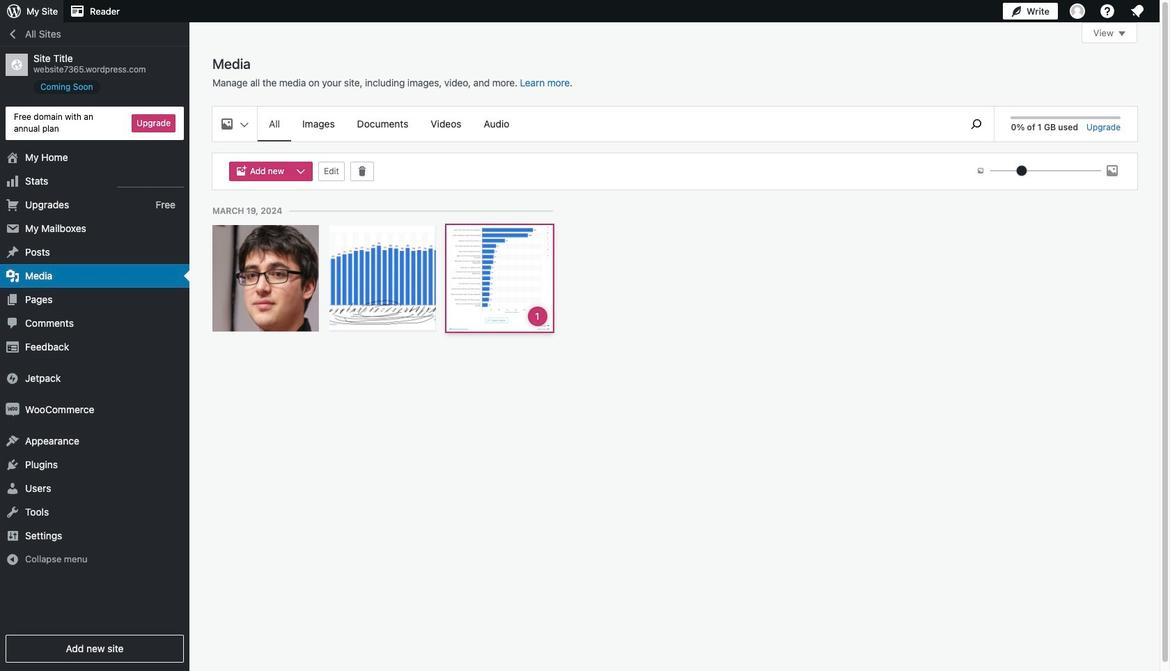 Task type: locate. For each thing, give the bounding box(es) containing it.
manage your notifications image
[[1130, 3, 1147, 20]]

group
[[229, 162, 319, 181]]

None search field
[[960, 107, 995, 141]]

img image
[[6, 371, 20, 385], [6, 403, 20, 417]]

highest hourly views 0 image
[[118, 178, 184, 187]]

1 img image from the top
[[6, 371, 20, 385]]

menu
[[258, 107, 953, 141]]

open search image
[[960, 116, 995, 132]]

None range field
[[991, 164, 1102, 177]]

0 vertical spatial img image
[[6, 371, 20, 385]]

main content
[[213, 22, 1138, 339]]

thispersondoesnotexist.com image
[[213, 225, 319, 332]]

closed image
[[1119, 31, 1126, 36]]

screenshot 2024-02-09 at 4.55.13 pm image
[[330, 225, 436, 332]]

1 vertical spatial img image
[[6, 403, 20, 417]]



Task type: vqa. For each thing, say whether or not it's contained in the screenshot.
group
yes



Task type: describe. For each thing, give the bounding box(es) containing it.
help image
[[1100, 3, 1117, 20]]

my profile image
[[1071, 3, 1086, 19]]

2 img image from the top
[[6, 403, 20, 417]]



